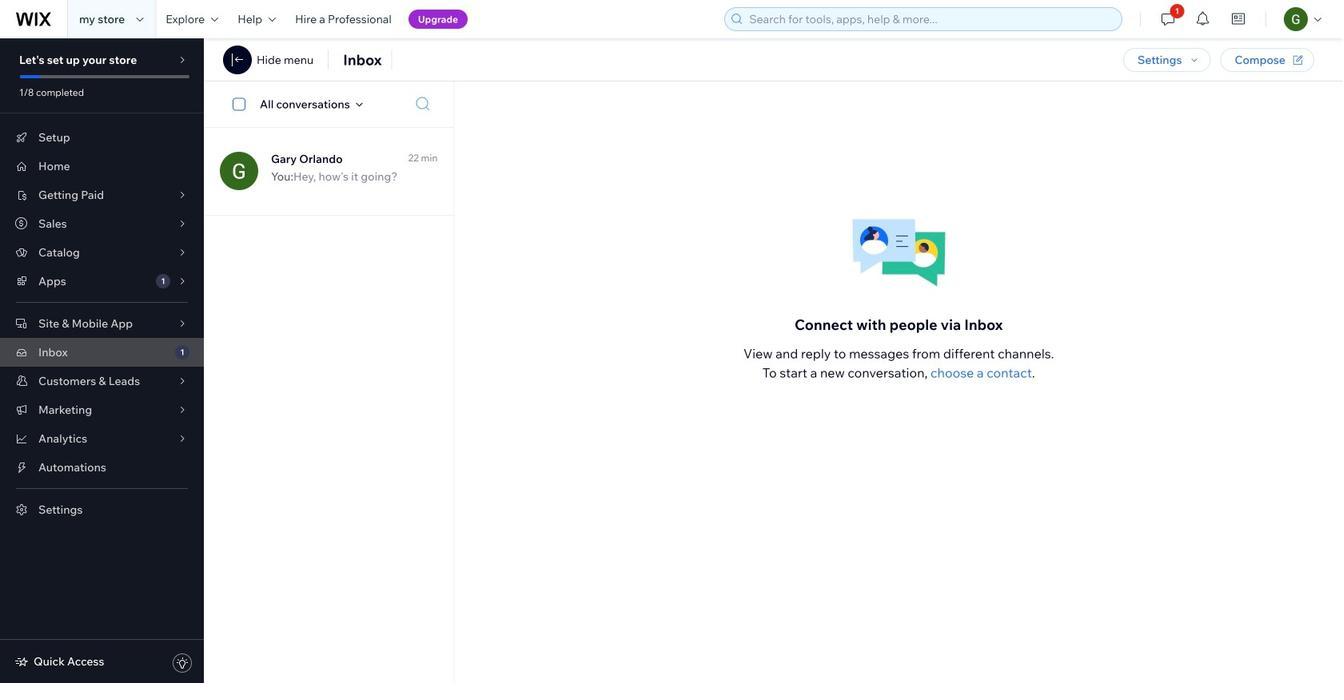 Task type: vqa. For each thing, say whether or not it's contained in the screenshot.
Sidebar ELEMENT
yes



Task type: describe. For each thing, give the bounding box(es) containing it.
gary orlando image
[[220, 152, 258, 190]]



Task type: locate. For each thing, give the bounding box(es) containing it.
None checkbox
[[224, 95, 260, 114]]

sidebar element
[[0, 38, 204, 684]]

Search for tools, apps, help & more... field
[[745, 8, 1118, 30]]



